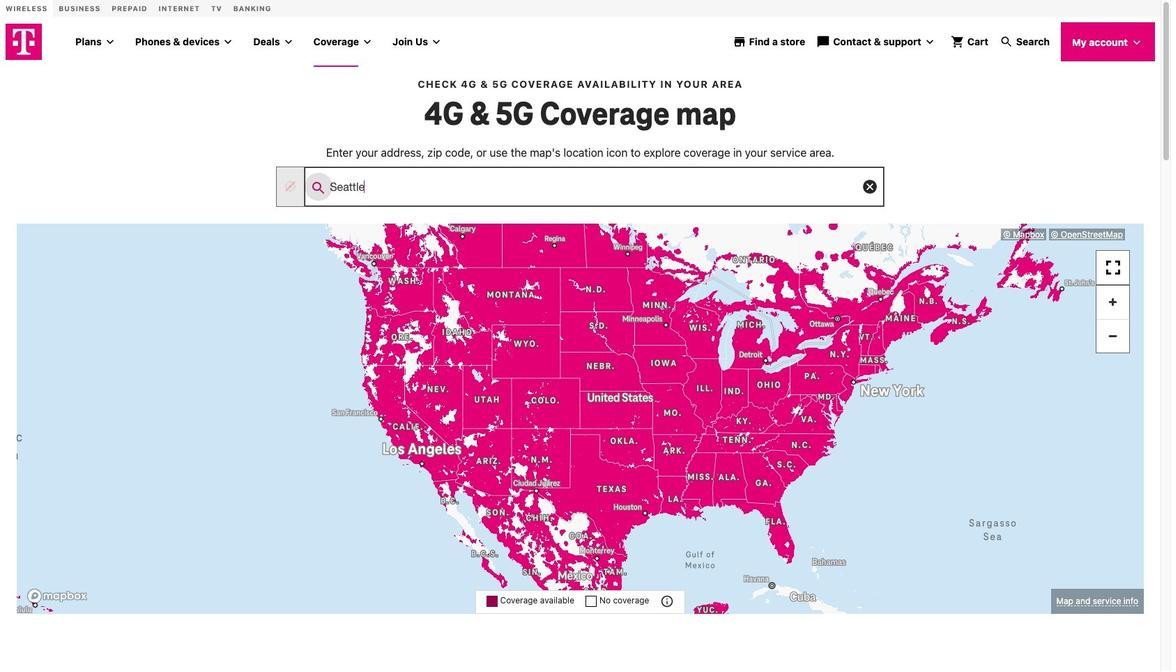 Task type: describe. For each thing, give the bounding box(es) containing it.
map region
[[17, 224, 1144, 614]]

main navigation navigation
[[0, 17, 1161, 67]]

contact & support menu image
[[923, 35, 937, 49]]

deals menu image
[[281, 35, 295, 49]]

Search address or location search field
[[305, 167, 884, 206]]

join us menu image
[[429, 35, 443, 49]]

search image
[[310, 180, 327, 196]]

clear search query results image
[[861, 178, 878, 195]]

location not available image
[[277, 167, 304, 206]]

zoom in image
[[1097, 286, 1129, 319]]



Task type: locate. For each thing, give the bounding box(es) containing it.
t mobile image
[[6, 24, 42, 60]]

list
[[1001, 231, 1127, 239]]

list inside map element
[[1001, 231, 1127, 239]]

line of business navigation navigation
[[0, 0, 1161, 17]]

plans menu image
[[103, 35, 117, 49]]

zoom out image
[[1097, 320, 1129, 353]]

deep magenta image
[[486, 596, 497, 607]]

white image
[[586, 596, 597, 607]]

coverage menu image
[[360, 35, 374, 49]]

banner
[[0, 0, 1161, 67]]

map element
[[17, 224, 1144, 614]]

enter fullscreen image
[[1097, 251, 1129, 284]]

None search field
[[305, 167, 884, 206]]

phones & devices menu image
[[221, 35, 235, 49]]

more information on the legend image
[[660, 594, 674, 608]]



Task type: vqa. For each thing, say whether or not it's contained in the screenshot.
'list' within Map "element"
no



